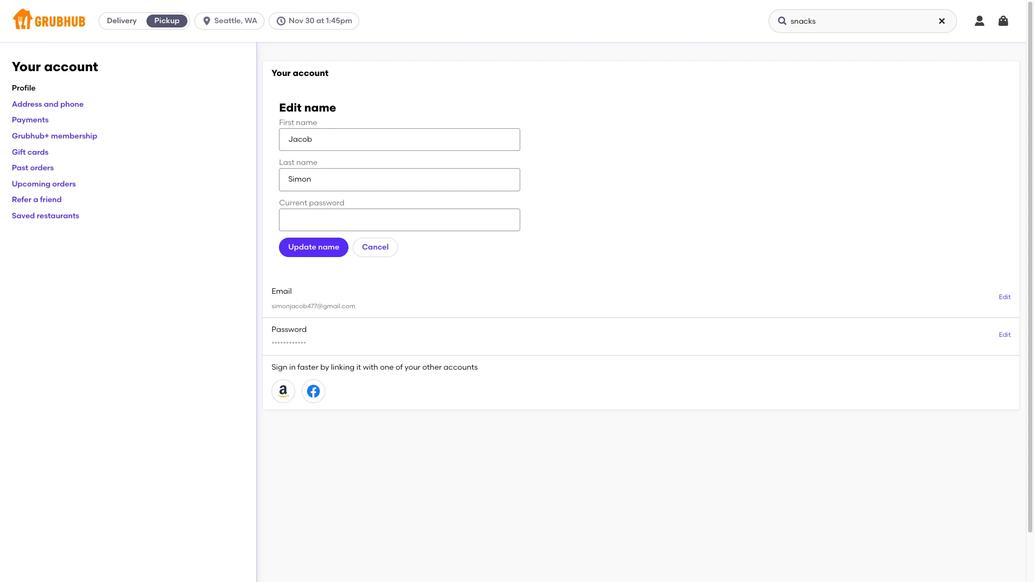 Task type: vqa. For each thing, say whether or not it's contained in the screenshot.
Seattle, WA button
yes



Task type: locate. For each thing, give the bounding box(es) containing it.
your account up "edit name"
[[272, 68, 329, 78]]

1:45pm
[[326, 16, 353, 25]]

sign
[[272, 363, 288, 372]]

name for edit name
[[305, 101, 336, 114]]

Last name text field
[[279, 168, 521, 191]]

************
[[272, 340, 307, 348]]

refer
[[12, 195, 31, 205]]

name right last at the left top of page
[[297, 158, 318, 167]]

a
[[33, 195, 38, 205]]

your
[[12, 59, 41, 74], [272, 68, 291, 78]]

0 vertical spatial edit button
[[1000, 293, 1012, 302]]

2 vertical spatial edit
[[1000, 331, 1012, 339]]

0 vertical spatial orders
[[30, 163, 54, 173]]

account up "edit name"
[[293, 68, 329, 78]]

your
[[405, 363, 421, 372]]

1 horizontal spatial your account
[[272, 68, 329, 78]]

update name
[[289, 243, 340, 252]]

orders
[[30, 163, 54, 173], [52, 179, 76, 189]]

svg image
[[974, 15, 987, 27], [998, 15, 1011, 27]]

1 vertical spatial orders
[[52, 179, 76, 189]]

payments
[[12, 116, 49, 125]]

pickup button
[[145, 12, 190, 30]]

in
[[289, 363, 296, 372]]

refer a friend link
[[12, 195, 62, 205]]

by
[[321, 363, 329, 372]]

2 edit button from the top
[[1000, 331, 1012, 340]]

one
[[380, 363, 394, 372]]

orders up upcoming orders link
[[30, 163, 54, 173]]

login with amazon image
[[277, 385, 290, 398]]

password
[[272, 325, 307, 334]]

account
[[44, 59, 98, 74], [293, 68, 329, 78]]

upcoming
[[12, 179, 51, 189]]

saved restaurants
[[12, 211, 79, 220]]

1 horizontal spatial account
[[293, 68, 329, 78]]

update name button
[[279, 238, 349, 257]]

past orders
[[12, 163, 54, 173]]

edit button
[[1000, 293, 1012, 302], [1000, 331, 1012, 340]]

0 vertical spatial edit
[[279, 101, 302, 114]]

saved
[[12, 211, 35, 220]]

edit
[[279, 101, 302, 114], [1000, 293, 1012, 301], [1000, 331, 1012, 339]]

1 horizontal spatial your
[[272, 68, 291, 78]]

edit name
[[279, 101, 336, 114]]

your up profile
[[12, 59, 41, 74]]

svg image inside seattle, wa button
[[202, 16, 212, 26]]

sign in faster by linking it with one of your other accounts
[[272, 363, 478, 372]]

seattle, wa
[[215, 16, 258, 25]]

1 svg image from the left
[[974, 15, 987, 27]]

last name
[[279, 158, 318, 167]]

First name text field
[[279, 128, 521, 151]]

1 horizontal spatial svg image
[[998, 15, 1011, 27]]

seattle, wa button
[[195, 12, 269, 30]]

friend
[[40, 195, 62, 205]]

your account up and
[[12, 59, 98, 74]]

name up first name
[[305, 101, 336, 114]]

address and phone
[[12, 100, 84, 109]]

svg image
[[202, 16, 212, 26], [276, 16, 287, 26], [778, 16, 789, 26], [938, 17, 947, 25]]

first
[[279, 118, 294, 127]]

your up "edit name"
[[272, 68, 291, 78]]

grubhub+ membership
[[12, 132, 97, 141]]

at
[[317, 16, 324, 25]]

name
[[305, 101, 336, 114], [296, 118, 318, 127], [297, 158, 318, 167], [318, 243, 340, 252]]

edit button for email
[[1000, 293, 1012, 302]]

phone
[[60, 100, 84, 109]]

1 vertical spatial edit
[[1000, 293, 1012, 301]]

edit name form
[[263, 61, 1020, 410]]

upcoming orders
[[12, 179, 76, 189]]

last
[[279, 158, 295, 167]]

name for last name
[[297, 158, 318, 167]]

name down "edit name"
[[296, 118, 318, 127]]

0 horizontal spatial svg image
[[974, 15, 987, 27]]

cards
[[28, 147, 49, 157]]

orders up the friend
[[52, 179, 76, 189]]

1 vertical spatial edit button
[[1000, 331, 1012, 340]]

name inside update name button
[[318, 243, 340, 252]]

wa
[[245, 16, 258, 25]]

main navigation navigation
[[0, 0, 1027, 42]]

refer a friend
[[12, 195, 62, 205]]

account up phone at left
[[44, 59, 98, 74]]

with
[[363, 363, 378, 372]]

linking
[[331, 363, 355, 372]]

your account
[[12, 59, 98, 74], [272, 68, 329, 78]]

nov 30 at 1:45pm
[[289, 16, 353, 25]]

other
[[423, 363, 442, 372]]

name right update
[[318, 243, 340, 252]]

accounts
[[444, 363, 478, 372]]

edit for edit name
[[279, 101, 302, 114]]

edit for password's edit "button"
[[1000, 331, 1012, 339]]

1 edit button from the top
[[1000, 293, 1012, 302]]



Task type: describe. For each thing, give the bounding box(es) containing it.
payments link
[[12, 116, 49, 125]]

orders for past orders
[[30, 163, 54, 173]]

restaurants
[[37, 211, 79, 220]]

0 horizontal spatial your
[[12, 59, 41, 74]]

past orders link
[[12, 163, 54, 173]]

address and phone link
[[12, 100, 84, 109]]

orders for upcoming orders
[[52, 179, 76, 189]]

delivery
[[107, 16, 137, 25]]

edit button for password
[[1000, 331, 1012, 340]]

membership
[[51, 132, 97, 141]]

past
[[12, 163, 28, 173]]

of
[[396, 363, 403, 372]]

grubhub+ membership link
[[12, 132, 97, 141]]

cancel
[[362, 243, 389, 252]]

your account inside edit name form
[[272, 68, 329, 78]]

faster
[[298, 363, 319, 372]]

simonjacob477@gmail.com
[[272, 302, 356, 310]]

svg image inside nov 30 at 1:45pm button
[[276, 16, 287, 26]]

name for update name
[[318, 243, 340, 252]]

saved restaurants link
[[12, 211, 79, 220]]

login with facebook image
[[307, 385, 320, 398]]

first name
[[279, 118, 318, 127]]

current
[[279, 198, 308, 207]]

nov
[[289, 16, 304, 25]]

0 horizontal spatial account
[[44, 59, 98, 74]]

email
[[272, 287, 292, 296]]

name for first name
[[296, 118, 318, 127]]

0 horizontal spatial your account
[[12, 59, 98, 74]]

your inside edit name form
[[272, 68, 291, 78]]

Current password password field
[[279, 209, 521, 231]]

Search for food, convenience, alcohol... search field
[[769, 9, 958, 33]]

seattle,
[[215, 16, 243, 25]]

and
[[44, 100, 59, 109]]

profile link
[[12, 84, 36, 93]]

current password
[[279, 198, 345, 207]]

account inside edit name form
[[293, 68, 329, 78]]

update
[[289, 243, 317, 252]]

edit for email's edit "button"
[[1000, 293, 1012, 301]]

30
[[305, 16, 315, 25]]

grubhub+
[[12, 132, 49, 141]]

address
[[12, 100, 42, 109]]

password
[[309, 198, 345, 207]]

profile
[[12, 84, 36, 93]]

2 svg image from the left
[[998, 15, 1011, 27]]

cancel button
[[353, 238, 398, 257]]

gift cards
[[12, 147, 49, 157]]

upcoming orders link
[[12, 179, 76, 189]]

gift cards link
[[12, 147, 49, 157]]

nov 30 at 1:45pm button
[[269, 12, 364, 30]]

pickup
[[154, 16, 180, 25]]

delivery button
[[99, 12, 145, 30]]

it
[[357, 363, 361, 372]]

gift
[[12, 147, 26, 157]]



